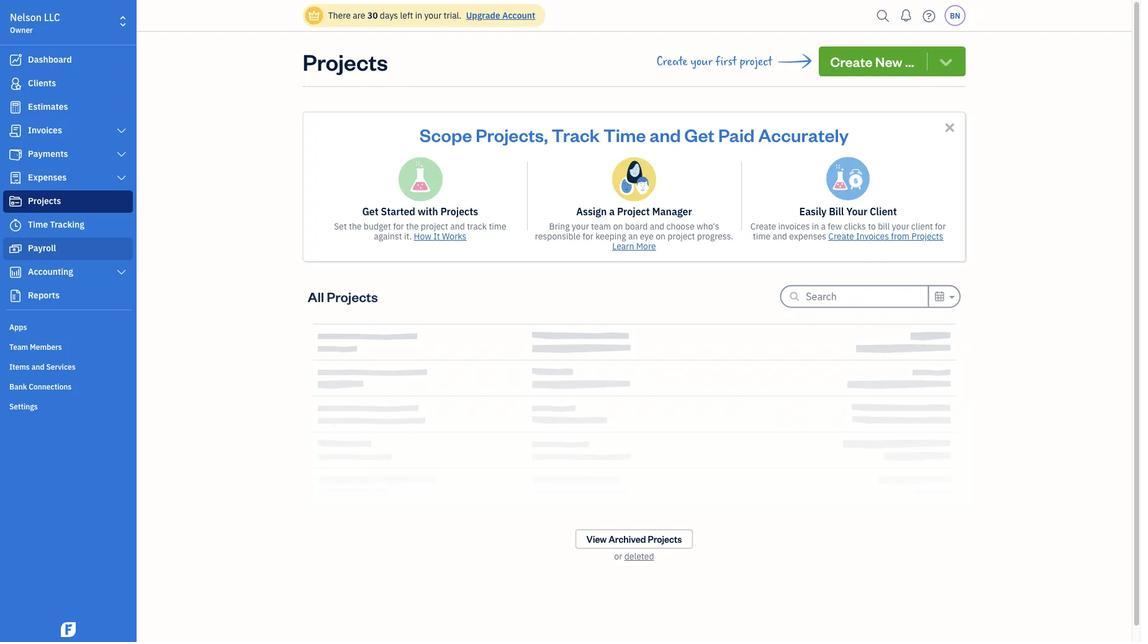 Task type: describe. For each thing, give the bounding box(es) containing it.
estimates
[[28, 101, 68, 112]]

new
[[876, 52, 903, 70]]

who's
[[697, 221, 720, 232]]

notifications image
[[897, 3, 917, 28]]

get started with projects
[[362, 205, 478, 218]]

an
[[629, 231, 638, 242]]

30
[[368, 10, 378, 21]]

or
[[615, 551, 623, 563]]

accurately
[[759, 123, 849, 146]]

assign a project manager bring your team on board and choose who's responsible for keeping an eye on project progress. learn more
[[535, 205, 734, 252]]

tracking
[[50, 219, 84, 230]]

few
[[828, 221, 842, 232]]

choose
[[667, 221, 695, 232]]

assign
[[577, 205, 607, 218]]

invoices link
[[3, 120, 133, 142]]

view archived projects link
[[576, 530, 693, 550]]

1 horizontal spatial time
[[604, 123, 646, 146]]

there are 30 days left in your trial. upgrade account
[[328, 10, 536, 21]]

items
[[9, 362, 30, 372]]

projects inside view archived projects or deleted
[[648, 534, 682, 546]]

1 horizontal spatial invoices
[[857, 231, 890, 242]]

project
[[617, 205, 650, 218]]

main element
[[0, 0, 168, 643]]

progress.
[[697, 231, 734, 242]]

search image
[[874, 7, 894, 25]]

board
[[625, 221, 648, 232]]

crown image
[[308, 9, 321, 22]]

paid
[[719, 123, 755, 146]]

and inside set the budget for the project and track time against it.
[[451, 221, 465, 232]]

payments
[[28, 148, 68, 160]]

set
[[334, 221, 347, 232]]

bill
[[878, 221, 890, 232]]

chevrondown image
[[938, 53, 955, 70]]

all
[[308, 288, 324, 306]]

chart image
[[8, 266, 23, 279]]

clients
[[28, 77, 56, 89]]

client
[[870, 205, 897, 218]]

connections
[[29, 382, 72, 392]]

apps
[[9, 322, 27, 332]]

clicks
[[844, 221, 866, 232]]

create for create new …
[[831, 52, 873, 70]]

calendar image
[[934, 289, 946, 304]]

bn
[[951, 11, 961, 20]]

freshbooks image
[[58, 623, 78, 638]]

projects up the track
[[441, 205, 478, 218]]

close image
[[943, 121, 958, 135]]

your
[[847, 205, 868, 218]]

your inside create invoices in a few clicks to bill your client for time and expenses
[[892, 221, 910, 232]]

client
[[912, 221, 933, 232]]

for inside set the budget for the project and track time against it.
[[393, 221, 404, 232]]

more
[[637, 241, 656, 252]]

payments link
[[3, 143, 133, 166]]

settings link
[[3, 397, 133, 416]]

assign a project manager image
[[612, 157, 657, 202]]

time tracking link
[[3, 214, 133, 237]]

Search text field
[[806, 287, 928, 307]]

deleted
[[625, 551, 654, 563]]

projects right from
[[912, 231, 944, 242]]

it.
[[404, 231, 412, 242]]

your left first
[[691, 55, 713, 68]]

and inside "assign a project manager bring your team on board and choose who's responsible for keeping an eye on project progress. learn more"
[[650, 221, 665, 232]]

and inside main element
[[31, 362, 45, 372]]

payment image
[[8, 148, 23, 161]]

from
[[892, 231, 910, 242]]

items and services link
[[3, 357, 133, 376]]

a inside "assign a project manager bring your team on board and choose who's responsible for keeping an eye on project progress. learn more"
[[609, 205, 615, 218]]

set the budget for the project and track time against it.
[[334, 221, 507, 242]]

1 vertical spatial get
[[362, 205, 379, 218]]

responsible
[[535, 231, 581, 242]]

account
[[503, 10, 536, 21]]

left
[[400, 10, 413, 21]]

first
[[716, 55, 737, 68]]

services
[[46, 362, 76, 372]]

a inside create invoices in a few clicks to bill your client for time and expenses
[[822, 221, 826, 232]]

expenses link
[[3, 167, 133, 189]]

there
[[328, 10, 351, 21]]

projects inside main element
[[28, 195, 61, 207]]

expenses
[[28, 172, 67, 183]]

estimates link
[[3, 96, 133, 119]]

settings
[[9, 402, 38, 412]]

accounting
[[28, 266, 73, 278]]

trial.
[[444, 10, 462, 21]]

chevron large down image for payments
[[116, 150, 127, 160]]

for inside "assign a project manager bring your team on board and choose who's responsible for keeping an eye on project progress. learn more"
[[583, 231, 594, 242]]

create for create your first project
[[657, 55, 688, 68]]

keeping
[[596, 231, 627, 242]]

team members
[[9, 342, 62, 352]]

invoice image
[[8, 125, 23, 137]]

0 vertical spatial in
[[415, 10, 422, 21]]

accounting link
[[3, 262, 133, 284]]

for inside create invoices in a few clicks to bill your client for time and expenses
[[936, 221, 946, 232]]

scope projects, track time and get paid accurately
[[420, 123, 849, 146]]

your inside "assign a project manager bring your team on board and choose who's responsible for keeping an eye on project progress. learn more"
[[572, 221, 589, 232]]



Task type: locate. For each thing, give the bounding box(es) containing it.
1 vertical spatial time
[[28, 219, 48, 230]]

time inside set the budget for the project and track time against it.
[[489, 221, 507, 232]]

track
[[552, 123, 600, 146]]

and
[[650, 123, 681, 146], [451, 221, 465, 232], [650, 221, 665, 232], [773, 231, 788, 242], [31, 362, 45, 372]]

0 horizontal spatial project
[[421, 221, 448, 232]]

create for create invoices in a few clicks to bill your client for time and expenses
[[751, 221, 777, 232]]

eye
[[640, 231, 654, 242]]

team members link
[[3, 337, 133, 356]]

0 horizontal spatial on
[[613, 221, 623, 232]]

chevron large down image
[[116, 173, 127, 183]]

and left the track
[[451, 221, 465, 232]]

a up 'team'
[[609, 205, 615, 218]]

for
[[393, 221, 404, 232], [936, 221, 946, 232], [583, 231, 594, 242]]

with
[[418, 205, 438, 218]]

project inside "assign a project manager bring your team on board and choose who's responsible for keeping an eye on project progress. learn more"
[[668, 231, 695, 242]]

projects link
[[3, 191, 133, 213]]

0 horizontal spatial time
[[489, 221, 507, 232]]

projects down there
[[303, 47, 388, 76]]

invoices inside main element
[[28, 125, 62, 136]]

members
[[30, 342, 62, 352]]

1 horizontal spatial the
[[406, 221, 419, 232]]

1 vertical spatial invoices
[[857, 231, 890, 242]]

against
[[374, 231, 402, 242]]

create down bill
[[829, 231, 855, 242]]

create new …
[[831, 52, 915, 70]]

caretdown image
[[948, 290, 955, 305]]

bring
[[549, 221, 570, 232]]

get started with projects image
[[398, 157, 443, 202]]

how
[[414, 231, 432, 242]]

0 vertical spatial time
[[604, 123, 646, 146]]

easily
[[800, 205, 827, 218]]

your left trial.
[[425, 10, 442, 21]]

track
[[467, 221, 487, 232]]

1 horizontal spatial a
[[822, 221, 826, 232]]

bill
[[829, 205, 845, 218]]

money image
[[8, 243, 23, 255]]

1 horizontal spatial in
[[812, 221, 819, 232]]

0 horizontal spatial for
[[393, 221, 404, 232]]

how it works
[[414, 231, 467, 242]]

budget
[[364, 221, 391, 232]]

get up budget
[[362, 205, 379, 218]]

projects right all
[[327, 288, 378, 306]]

0 vertical spatial a
[[609, 205, 615, 218]]

in right "left"
[[415, 10, 422, 21]]

project inside set the budget for the project and track time against it.
[[421, 221, 448, 232]]

your right bill
[[892, 221, 910, 232]]

and left expenses
[[773, 231, 788, 242]]

1 horizontal spatial for
[[583, 231, 594, 242]]

view
[[587, 534, 607, 546]]

in down easily
[[812, 221, 819, 232]]

expenses
[[790, 231, 827, 242]]

and inside create invoices in a few clicks to bill your client for time and expenses
[[773, 231, 788, 242]]

2 horizontal spatial project
[[740, 55, 773, 68]]

and right board
[[650, 221, 665, 232]]

projects up deleted in the right of the page
[[648, 534, 682, 546]]

1 horizontal spatial project
[[668, 231, 695, 242]]

create left invoices
[[751, 221, 777, 232]]

easily bill your client
[[800, 205, 897, 218]]

manager
[[653, 205, 692, 218]]

for left it.
[[393, 221, 404, 232]]

to
[[869, 221, 876, 232]]

team
[[9, 342, 28, 352]]

your down assign
[[572, 221, 589, 232]]

0 horizontal spatial a
[[609, 205, 615, 218]]

time up assign a project manager image
[[604, 123, 646, 146]]

chevron large down image for accounting
[[116, 268, 127, 278]]

time inside create invoices in a few clicks to bill your client for time and expenses
[[753, 231, 771, 242]]

create inside create invoices in a few clicks to bill your client for time and expenses
[[751, 221, 777, 232]]

client image
[[8, 78, 23, 90]]

0 horizontal spatial in
[[415, 10, 422, 21]]

team
[[591, 221, 611, 232]]

1 horizontal spatial get
[[685, 123, 715, 146]]

invoices
[[779, 221, 810, 232]]

project down manager
[[668, 231, 695, 242]]

works
[[442, 231, 467, 242]]

items and services
[[9, 362, 76, 372]]

1 the from the left
[[349, 221, 362, 232]]

for left keeping
[[583, 231, 594, 242]]

owner
[[10, 25, 33, 35]]

3 chevron large down image from the top
[[116, 268, 127, 278]]

0 vertical spatial get
[[685, 123, 715, 146]]

0 vertical spatial chevron large down image
[[116, 126, 127, 136]]

all projects
[[308, 288, 378, 306]]

chevron large down image inside payments link
[[116, 150, 127, 160]]

on right the "eye"
[[656, 231, 666, 242]]

view archived projects or deleted
[[587, 534, 682, 563]]

time tracking
[[28, 219, 84, 230]]

a left few
[[822, 221, 826, 232]]

0 vertical spatial invoices
[[28, 125, 62, 136]]

1 horizontal spatial on
[[656, 231, 666, 242]]

expense image
[[8, 172, 23, 184]]

dashboard
[[28, 54, 72, 65]]

scope
[[420, 123, 472, 146]]

2 the from the left
[[406, 221, 419, 232]]

time left invoices
[[753, 231, 771, 242]]

create left new
[[831, 52, 873, 70]]

for right client
[[936, 221, 946, 232]]

0 horizontal spatial invoices
[[28, 125, 62, 136]]

project
[[740, 55, 773, 68], [421, 221, 448, 232], [668, 231, 695, 242]]

time inside main element
[[28, 219, 48, 230]]

1 vertical spatial chevron large down image
[[116, 150, 127, 160]]

and up assign a project manager image
[[650, 123, 681, 146]]

started
[[381, 205, 416, 218]]

the down get started with projects
[[406, 221, 419, 232]]

1 vertical spatial a
[[822, 221, 826, 232]]

project image
[[8, 196, 23, 208]]

get left paid
[[685, 123, 715, 146]]

projects,
[[476, 123, 548, 146]]

reports link
[[3, 285, 133, 307]]

1 vertical spatial in
[[812, 221, 819, 232]]

in inside create invoices in a few clicks to bill your client for time and expenses
[[812, 221, 819, 232]]

are
[[353, 10, 366, 21]]

llc
[[44, 11, 60, 24]]

time
[[604, 123, 646, 146], [28, 219, 48, 230]]

apps link
[[3, 317, 133, 336]]

it
[[434, 231, 440, 242]]

chevron large down image
[[116, 126, 127, 136], [116, 150, 127, 160], [116, 268, 127, 278]]

project right first
[[740, 55, 773, 68]]

nelson llc owner
[[10, 11, 60, 35]]

2 vertical spatial chevron large down image
[[116, 268, 127, 278]]

0 horizontal spatial get
[[362, 205, 379, 218]]

deleted link
[[625, 551, 654, 563]]

bank connections link
[[3, 377, 133, 396]]

time right the track
[[489, 221, 507, 232]]

on
[[613, 221, 623, 232], [656, 231, 666, 242]]

clients link
[[3, 73, 133, 95]]

your
[[425, 10, 442, 21], [691, 55, 713, 68], [572, 221, 589, 232], [892, 221, 910, 232]]

project down with
[[421, 221, 448, 232]]

dashboard image
[[8, 54, 23, 66]]

payroll
[[28, 243, 56, 254]]

bn button
[[945, 5, 966, 26]]

chevron large down image for invoices
[[116, 126, 127, 136]]

0 horizontal spatial time
[[28, 219, 48, 230]]

report image
[[8, 290, 23, 303]]

go to help image
[[920, 7, 940, 25]]

estimate image
[[8, 101, 23, 114]]

create
[[831, 52, 873, 70], [657, 55, 688, 68], [751, 221, 777, 232], [829, 231, 855, 242]]

1 chevron large down image from the top
[[116, 126, 127, 136]]

in
[[415, 10, 422, 21], [812, 221, 819, 232]]

projects down expenses
[[28, 195, 61, 207]]

archived
[[609, 534, 646, 546]]

easily bill your client image
[[827, 157, 870, 201]]

the right set at the top of the page
[[349, 221, 362, 232]]

nelson
[[10, 11, 42, 24]]

learn
[[613, 241, 634, 252]]

create invoices in a few clicks to bill your client for time and expenses
[[751, 221, 946, 242]]

and right "items"
[[31, 362, 45, 372]]

create your first project
[[657, 55, 773, 68]]

create left first
[[657, 55, 688, 68]]

1 horizontal spatial time
[[753, 231, 771, 242]]

2 horizontal spatial for
[[936, 221, 946, 232]]

timer image
[[8, 219, 23, 232]]

days
[[380, 10, 398, 21]]

dashboard link
[[3, 49, 133, 71]]

0 horizontal spatial the
[[349, 221, 362, 232]]

bank connections
[[9, 382, 72, 392]]

on right 'team'
[[613, 221, 623, 232]]

time right timer image
[[28, 219, 48, 230]]

payroll link
[[3, 238, 133, 260]]

upgrade account link
[[464, 10, 536, 21]]

create for create invoices from projects
[[829, 231, 855, 242]]

2 chevron large down image from the top
[[116, 150, 127, 160]]

bank
[[9, 382, 27, 392]]

create inside dropdown button
[[831, 52, 873, 70]]

upgrade
[[466, 10, 501, 21]]

invoices
[[28, 125, 62, 136], [857, 231, 890, 242]]

time
[[489, 221, 507, 232], [753, 231, 771, 242]]

create invoices from projects
[[829, 231, 944, 242]]

reports
[[28, 290, 60, 301]]

create new … button
[[819, 47, 966, 76]]



Task type: vqa. For each thing, say whether or not it's contained in the screenshot.
the project Icon
yes



